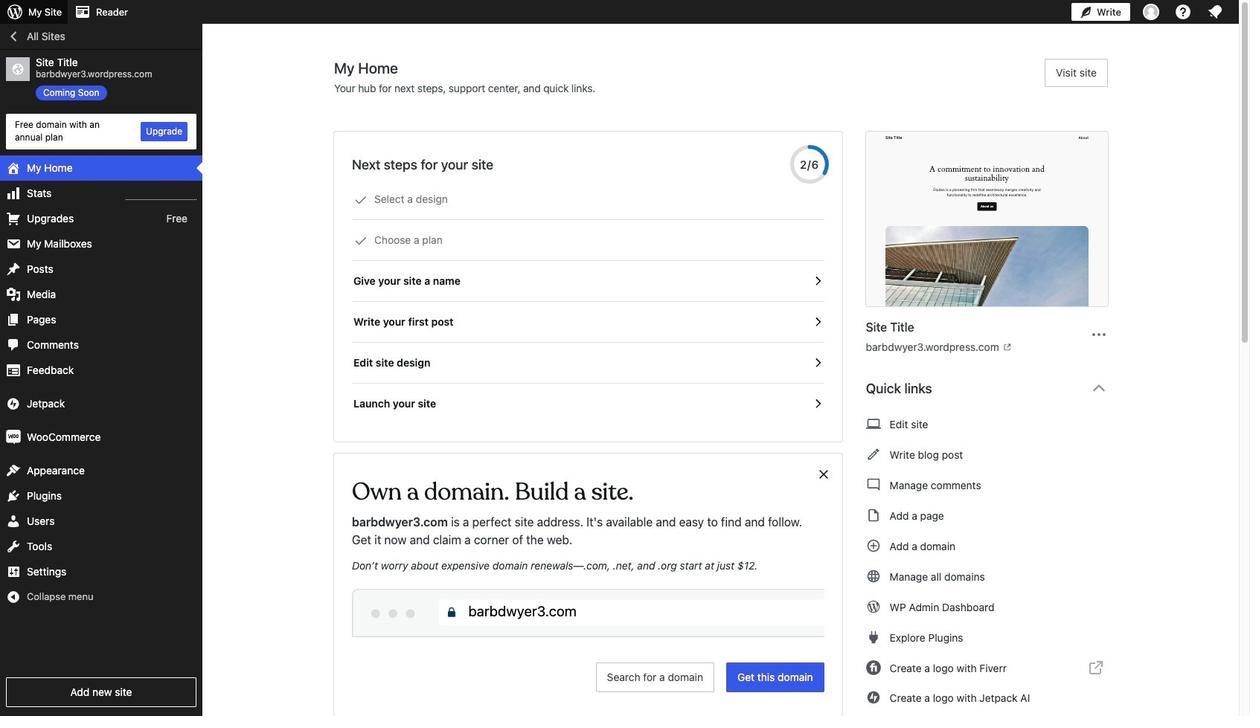 Task type: locate. For each thing, give the bounding box(es) containing it.
main content
[[334, 59, 1120, 717]]

task complete image
[[354, 194, 368, 207], [354, 234, 368, 248]]

2 vertical spatial task enabled image
[[811, 357, 824, 370]]

0 vertical spatial task enabled image
[[811, 275, 824, 288]]

edit image
[[866, 446, 881, 464]]

1 vertical spatial task complete image
[[354, 234, 368, 248]]

img image
[[6, 396, 21, 411], [6, 430, 21, 445]]

1 img image from the top
[[6, 396, 21, 411]]

1 task enabled image from the top
[[811, 275, 824, 288]]

progress bar
[[790, 145, 829, 184]]

task enabled image
[[811, 397, 824, 411]]

highest hourly views 0 image
[[126, 190, 196, 200]]

1 task complete image from the top
[[354, 194, 368, 207]]

1 vertical spatial task enabled image
[[811, 316, 824, 329]]

my profile image
[[1143, 4, 1160, 20]]

help image
[[1174, 3, 1192, 21]]

task enabled image
[[811, 275, 824, 288], [811, 316, 824, 329], [811, 357, 824, 370]]

0 vertical spatial img image
[[6, 396, 21, 411]]

0 vertical spatial task complete image
[[354, 194, 368, 207]]

launchpad checklist element
[[352, 179, 824, 424]]

2 task enabled image from the top
[[811, 316, 824, 329]]

1 vertical spatial img image
[[6, 430, 21, 445]]



Task type: describe. For each thing, give the bounding box(es) containing it.
3 task enabled image from the top
[[811, 357, 824, 370]]

more options for site site title image
[[1090, 326, 1108, 343]]

laptop image
[[866, 415, 881, 433]]

insert_drive_file image
[[866, 507, 881, 525]]

2 task complete image from the top
[[354, 234, 368, 248]]

mode_comment image
[[866, 476, 881, 494]]

manage your notifications image
[[1206, 3, 1224, 21]]

dismiss domain name promotion image
[[817, 466, 830, 484]]

2 img image from the top
[[6, 430, 21, 445]]



Task type: vqa. For each thing, say whether or not it's contained in the screenshot.
Add
no



